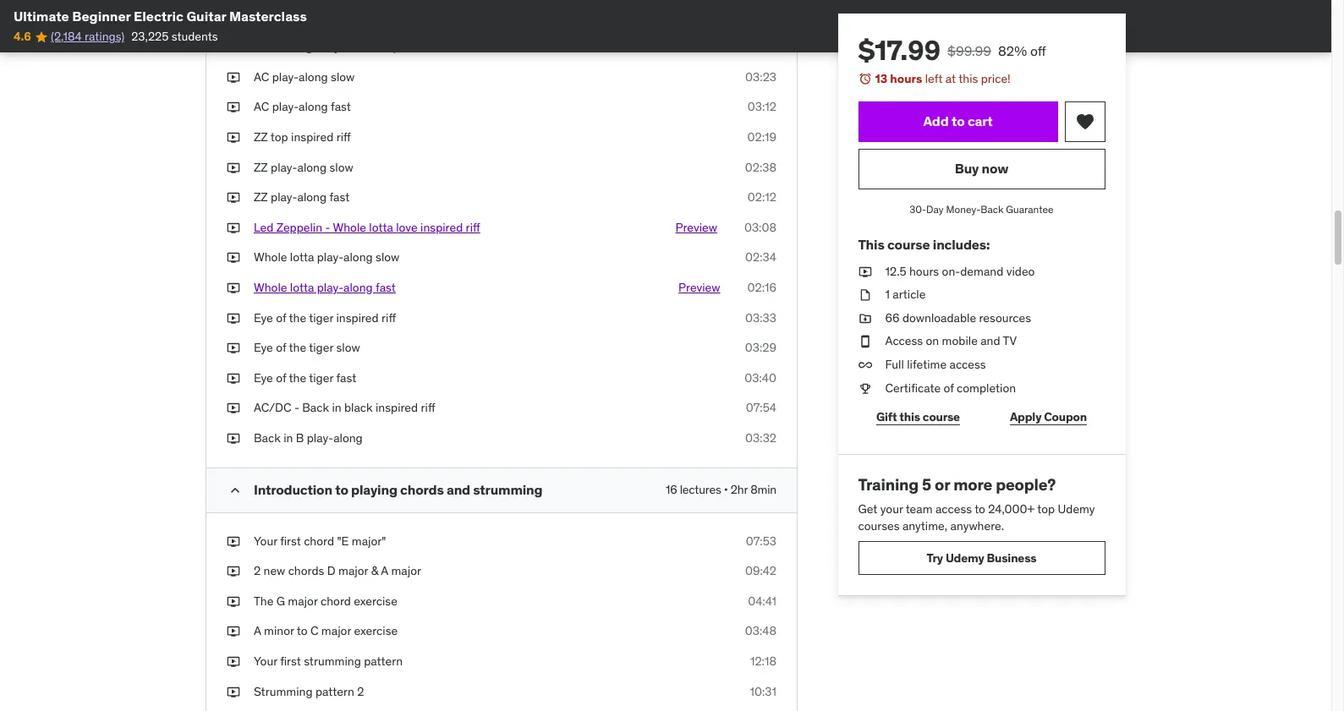 Task type: describe. For each thing, give the bounding box(es) containing it.
xsmall image for the g major chord exercise
[[227, 594, 240, 610]]

white stripes playalong fast
[[254, 9, 400, 24]]

$17.99 $99.99 82% off
[[859, 33, 1047, 68]]

slow down love
[[376, 250, 400, 265]]

led zeppelin - whole lotta love inspired riff
[[254, 220, 480, 235]]

article
[[893, 287, 926, 302]]

to left c
[[297, 624, 308, 639]]

lotta inside button
[[369, 220, 393, 235]]

66 downloadable resources
[[886, 310, 1032, 325]]

play- up zeppelin
[[271, 190, 297, 205]]

playalong
[[327, 9, 377, 24]]

try udemy business
[[927, 550, 1037, 566]]

the
[[254, 594, 274, 609]]

your first chord "e major"
[[254, 533, 386, 549]]

the for fast
[[289, 370, 306, 386]]

along down zz play-along slow at left
[[297, 190, 327, 205]]

slow down eye of the tiger inspired riff
[[336, 340, 360, 355]]

gift this course
[[877, 409, 960, 424]]

ratings)
[[85, 29, 125, 44]]

try udemy business link
[[859, 542, 1106, 575]]

02:12
[[748, 190, 777, 205]]

try
[[927, 550, 944, 566]]

to left playing
[[335, 481, 348, 498]]

your for your first strumming pattern
[[254, 654, 277, 669]]

02:38
[[745, 160, 777, 175]]

66
[[886, 310, 900, 325]]

whole for whole lotta play-along fast
[[254, 280, 287, 295]]

your
[[881, 502, 904, 517]]

new
[[264, 564, 285, 579]]

zeppelin
[[276, 220, 322, 235]]

highway
[[294, 39, 340, 54]]

1 exercise from the top
[[354, 594, 397, 609]]

0 horizontal spatial pattern
[[315, 684, 354, 699]]

resources
[[980, 310, 1032, 325]]

preview for 03:08
[[676, 220, 717, 235]]

the g major chord exercise
[[254, 594, 397, 609]]

more
[[954, 475, 993, 495]]

or
[[935, 475, 950, 495]]

ac/dc for ac/dc highway to hell inspired riff
[[254, 39, 291, 54]]

1 vertical spatial in
[[283, 431, 293, 446]]

zz for zz play-along slow
[[254, 160, 268, 175]]

zz play-along slow
[[254, 160, 353, 175]]

guitar
[[187, 8, 226, 25]]

along down ac/dc - back in black inspired riff
[[333, 431, 363, 446]]

off
[[1031, 42, 1047, 59]]

small image
[[227, 482, 244, 499]]

xsmall image for zz play-along fast
[[227, 190, 240, 206]]

xsmall image for a minor to c major exercise
[[227, 624, 240, 640]]

eye for eye of the tiger slow
[[254, 340, 273, 355]]

stripes
[[288, 9, 324, 24]]

major right the g
[[288, 594, 318, 609]]

d
[[327, 564, 336, 579]]

along down zz top inspired riff
[[297, 160, 327, 175]]

07:53
[[746, 533, 777, 549]]

g
[[276, 594, 285, 609]]

top inside training 5 or more people? get your team access to 24,000+ top udemy courses anytime, anywhere.
[[1038, 502, 1055, 517]]

playing
[[351, 481, 397, 498]]

03:12
[[748, 99, 777, 115]]

inspired up zz play-along slow at left
[[291, 129, 334, 145]]

0 vertical spatial chord
[[304, 533, 334, 549]]

lotta for whole lotta play-along fast
[[290, 280, 314, 295]]

slow down ac/dc highway to hell inspired riff
[[331, 69, 355, 84]]

of for eye of the tiger slow
[[276, 340, 286, 355]]

03:48
[[745, 624, 777, 639]]

tiger for slow
[[309, 340, 333, 355]]

fast up ac/dc - back in black inspired riff
[[336, 370, 356, 386]]

day
[[927, 203, 944, 215]]

zz top inspired riff
[[254, 129, 351, 145]]

major right "&"
[[391, 564, 421, 579]]

03:29
[[745, 340, 777, 355]]

ac play-along fast
[[254, 99, 351, 115]]

eye of the tiger fast
[[254, 370, 356, 386]]

the for slow
[[289, 340, 306, 355]]

fast for zz play-along fast
[[329, 190, 350, 205]]

downloadable
[[903, 310, 977, 325]]

1 vertical spatial udemy
[[946, 550, 985, 566]]

82%
[[999, 42, 1028, 59]]

black
[[344, 400, 373, 416]]

strumming pattern 2
[[254, 684, 364, 699]]

riff inside button
[[466, 220, 480, 235]]

0 vertical spatial access
[[950, 357, 986, 372]]

xsmall image for zz play-along slow
[[227, 160, 240, 176]]

10:31
[[750, 684, 777, 699]]

price!
[[981, 71, 1011, 86]]

12.5 hours on-demand video
[[886, 264, 1035, 279]]

whole lotta play-along fast button
[[254, 280, 396, 297]]

major left "&"
[[338, 564, 368, 579]]

to inside training 5 or more people? get your team access to 24,000+ top udemy courses anytime, anywhere.
[[975, 502, 986, 517]]

led zeppelin - whole lotta love inspired riff button
[[254, 220, 480, 236]]

1 vertical spatial chords
[[288, 564, 324, 579]]

white
[[254, 9, 285, 24]]

add to wishlist image
[[1075, 111, 1095, 132]]

0 vertical spatial strumming
[[473, 481, 543, 498]]

whole for whole lotta play-along slow
[[254, 250, 287, 265]]

hours for 12.5
[[910, 264, 940, 279]]

$17.99
[[859, 33, 941, 68]]

inspired right the black on the left of the page
[[376, 400, 418, 416]]

0 horizontal spatial -
[[294, 400, 299, 416]]

04:41
[[748, 594, 777, 609]]

16 lectures • 2hr 8min
[[666, 482, 777, 497]]

play- right b in the bottom left of the page
[[307, 431, 333, 446]]

coupon
[[1044, 409, 1087, 424]]

play- up zz play-along fast
[[271, 160, 297, 175]]

02:16
[[747, 280, 777, 295]]

left
[[926, 71, 943, 86]]

cart
[[968, 113, 993, 129]]

ac/dc highway to hell inspired riff
[[254, 39, 438, 54]]

team
[[906, 502, 933, 517]]

completion
[[957, 380, 1017, 396]]

0 horizontal spatial strumming
[[304, 654, 361, 669]]

ac/dc for ac/dc - back in black inspired riff
[[254, 400, 291, 416]]

add to cart button
[[859, 101, 1058, 142]]

13
[[876, 71, 888, 86]]

on-
[[942, 264, 961, 279]]

play- up zz top inspired riff
[[272, 99, 299, 115]]

udemy inside training 5 or more people? get your team access to 24,000+ top udemy courses anytime, anywhere.
[[1058, 502, 1096, 517]]

riff right the black on the left of the page
[[421, 400, 435, 416]]

"e
[[337, 533, 349, 549]]

to left hell
[[342, 39, 353, 54]]

1 article
[[886, 287, 926, 302]]

along down led zeppelin - whole lotta love inspired riff button in the left of the page
[[344, 250, 373, 265]]

03:23
[[745, 69, 777, 84]]

1 vertical spatial chord
[[321, 594, 351, 609]]

(2,184
[[51, 29, 82, 44]]

2 exercise from the top
[[354, 624, 398, 639]]

your for your first chord "e major"
[[254, 533, 277, 549]]

hours for 13
[[891, 71, 923, 86]]

access on mobile and tv
[[886, 334, 1017, 349]]

03:08
[[744, 220, 777, 235]]

apply coupon button
[[992, 400, 1106, 434]]

hell
[[356, 39, 375, 54]]

inspired right hell
[[378, 39, 420, 54]]

courses
[[859, 518, 900, 533]]

back in b play-along
[[254, 431, 363, 446]]

apply coupon
[[1010, 409, 1087, 424]]

- inside button
[[325, 220, 330, 235]]

03:40
[[745, 370, 777, 386]]

lifetime
[[907, 357, 947, 372]]

0 horizontal spatial top
[[271, 129, 288, 145]]

lotta for whole lotta play-along slow
[[290, 250, 314, 265]]

fast for ac play-along fast
[[331, 99, 351, 115]]

video
[[1007, 264, 1035, 279]]

the for inspired
[[289, 310, 306, 325]]

ultimate
[[14, 8, 69, 25]]

introduction
[[254, 481, 332, 498]]

now
[[982, 160, 1009, 177]]

inspired down whole lotta play-along fast button
[[336, 310, 379, 325]]

major right c
[[321, 624, 351, 639]]

riff right hell
[[423, 39, 438, 54]]

of for eye of the tiger fast
[[276, 370, 286, 386]]



Task type: locate. For each thing, give the bounding box(es) containing it.
1 horizontal spatial -
[[325, 220, 330, 235]]

0 horizontal spatial chords
[[288, 564, 324, 579]]

hours
[[891, 71, 923, 86], [910, 264, 940, 279]]

2 left new
[[254, 564, 261, 579]]

07:54
[[746, 400, 777, 416]]

2 vertical spatial zz
[[254, 190, 268, 205]]

$99.99
[[948, 42, 992, 59]]

03:39
[[745, 39, 777, 54]]

0 horizontal spatial a
[[254, 624, 261, 639]]

first for chord
[[280, 533, 301, 549]]

1 horizontal spatial a
[[381, 564, 388, 579]]

2 vertical spatial the
[[289, 370, 306, 386]]

1 vertical spatial 2
[[357, 684, 364, 699]]

0 horizontal spatial udemy
[[946, 550, 985, 566]]

fast
[[380, 9, 400, 24], [331, 99, 351, 115], [329, 190, 350, 205], [376, 280, 396, 295], [336, 370, 356, 386]]

2 your from the top
[[254, 654, 277, 669]]

0 vertical spatial exercise
[[354, 594, 397, 609]]

preview for 02:16
[[679, 280, 720, 295]]

1 vertical spatial back
[[302, 400, 329, 416]]

major
[[338, 564, 368, 579], [391, 564, 421, 579], [288, 594, 318, 609], [321, 624, 351, 639]]

2 vertical spatial back
[[254, 431, 281, 446]]

xsmall image
[[227, 160, 240, 176], [227, 190, 240, 206], [227, 220, 240, 236], [227, 310, 240, 327], [859, 357, 872, 374], [227, 370, 240, 387], [859, 380, 872, 397], [227, 400, 240, 417], [227, 431, 240, 447], [227, 594, 240, 610], [227, 624, 240, 640]]

0 vertical spatial lotta
[[369, 220, 393, 235]]

fast up led zeppelin - whole lotta love inspired riff
[[329, 190, 350, 205]]

0 vertical spatial zz
[[254, 129, 268, 145]]

1 horizontal spatial udemy
[[1058, 502, 1096, 517]]

on
[[926, 334, 940, 349]]

top down people?
[[1038, 502, 1055, 517]]

ultimate beginner electric guitar masterclass
[[14, 8, 307, 25]]

back up back in b play-along
[[302, 400, 329, 416]]

and right playing
[[447, 481, 470, 498]]

2 ac from the top
[[254, 99, 269, 115]]

tiger down eye of the tiger inspired riff
[[309, 340, 333, 355]]

eye up eye of the tiger slow
[[254, 310, 273, 325]]

0 vertical spatial the
[[289, 310, 306, 325]]

this inside gift this course link
[[900, 409, 921, 424]]

ac
[[254, 69, 269, 84], [254, 99, 269, 115]]

demand
[[961, 264, 1004, 279]]

2 new chords d major & a major
[[254, 564, 421, 579]]

access down or
[[936, 502, 972, 517]]

0 vertical spatial 2
[[254, 564, 261, 579]]

1 vertical spatial strumming
[[304, 654, 361, 669]]

03:32
[[745, 431, 777, 446]]

4.6
[[14, 29, 31, 44]]

2 vertical spatial tiger
[[309, 370, 333, 386]]

your down the minor
[[254, 654, 277, 669]]

2 horizontal spatial back
[[981, 203, 1004, 215]]

play- down whole lotta play-along slow at the left of page
[[317, 280, 344, 295]]

riff right love
[[466, 220, 480, 235]]

fast inside button
[[376, 280, 396, 295]]

ac for ac play-along slow
[[254, 69, 269, 84]]

30-day money-back guarantee
[[910, 203, 1054, 215]]

of for eye of the tiger inspired riff
[[276, 310, 286, 325]]

lotta left love
[[369, 220, 393, 235]]

lotta inside button
[[290, 280, 314, 295]]

eye for eye of the tiger inspired riff
[[254, 310, 273, 325]]

0 vertical spatial top
[[271, 129, 288, 145]]

1 horizontal spatial pattern
[[364, 654, 403, 669]]

1 zz from the top
[[254, 129, 268, 145]]

1 horizontal spatial 2
[[357, 684, 364, 699]]

add to cart
[[924, 113, 993, 129]]

xsmall image
[[227, 9, 240, 26], [227, 39, 240, 56], [227, 69, 240, 86], [227, 99, 240, 116], [227, 129, 240, 146], [227, 250, 240, 266], [859, 264, 872, 280], [227, 280, 240, 297], [859, 287, 872, 303], [859, 310, 872, 327], [859, 334, 872, 350], [227, 340, 240, 357], [227, 533, 240, 550], [227, 564, 240, 580], [227, 654, 240, 670], [227, 684, 240, 701]]

2 vertical spatial lotta
[[290, 280, 314, 295]]

1 ac/dc from the top
[[254, 39, 291, 54]]

chord
[[304, 533, 334, 549], [321, 594, 351, 609]]

2 vertical spatial whole
[[254, 280, 287, 295]]

hours down this course includes:
[[910, 264, 940, 279]]

1 tiger from the top
[[309, 310, 333, 325]]

ac/dc down eye of the tiger fast at the bottom left of page
[[254, 400, 291, 416]]

along
[[299, 69, 328, 84], [299, 99, 328, 115], [297, 160, 327, 175], [297, 190, 327, 205], [344, 250, 373, 265], [344, 280, 373, 295], [333, 431, 363, 446]]

8min
[[750, 482, 777, 497]]

xsmall image for ac/dc - back in black inspired riff
[[227, 400, 240, 417]]

includes:
[[933, 236, 990, 253]]

training 5 or more people? get your team access to 24,000+ top udemy courses anytime, anywhere.
[[859, 475, 1096, 533]]

lotta
[[369, 220, 393, 235], [290, 250, 314, 265], [290, 280, 314, 295]]

1 eye from the top
[[254, 310, 273, 325]]

lotta up eye of the tiger inspired riff
[[290, 280, 314, 295]]

love
[[396, 220, 418, 235]]

1 vertical spatial -
[[294, 400, 299, 416]]

0 vertical spatial chords
[[400, 481, 444, 498]]

3 tiger from the top
[[309, 370, 333, 386]]

top down ac play-along fast at the top left
[[271, 129, 288, 145]]

&
[[371, 564, 378, 579]]

of down eye of the tiger slow
[[276, 370, 286, 386]]

1 vertical spatial first
[[280, 654, 301, 669]]

business
[[987, 550, 1037, 566]]

tv
[[1003, 334, 1017, 349]]

0 vertical spatial a
[[381, 564, 388, 579]]

1 vertical spatial top
[[1038, 502, 1055, 517]]

zz for zz play-along fast
[[254, 190, 268, 205]]

certificate of completion
[[886, 380, 1017, 396]]

2 down your first strumming pattern
[[357, 684, 364, 699]]

in
[[332, 400, 341, 416], [283, 431, 293, 446]]

pattern down a minor to c major exercise at the bottom
[[364, 654, 403, 669]]

1 horizontal spatial top
[[1038, 502, 1055, 517]]

play- inside button
[[317, 280, 344, 295]]

this right gift
[[900, 409, 921, 424]]

0 vertical spatial eye
[[254, 310, 273, 325]]

beginner
[[72, 8, 131, 25]]

1 vertical spatial exercise
[[354, 624, 398, 639]]

2 first from the top
[[280, 654, 301, 669]]

1 horizontal spatial back
[[302, 400, 329, 416]]

back left guarantee
[[981, 203, 1004, 215]]

0 horizontal spatial and
[[447, 481, 470, 498]]

b
[[296, 431, 304, 446]]

the up eye of the tiger fast at the bottom left of page
[[289, 340, 306, 355]]

1
[[886, 287, 890, 302]]

strumming
[[254, 684, 313, 699]]

your first strumming pattern
[[254, 654, 403, 669]]

ac for ac play-along fast
[[254, 99, 269, 115]]

xsmall image for back in b play-along
[[227, 431, 240, 447]]

to left the cart
[[952, 113, 965, 129]]

0 vertical spatial ac
[[254, 69, 269, 84]]

of up eye of the tiger fast at the bottom left of page
[[276, 340, 286, 355]]

2 the from the top
[[289, 340, 306, 355]]

first for strumming
[[280, 654, 301, 669]]

first up new
[[280, 533, 301, 549]]

1 vertical spatial access
[[936, 502, 972, 517]]

of down 'full lifetime access'
[[944, 380, 954, 396]]

full
[[886, 357, 905, 372]]

of for certificate of completion
[[944, 380, 954, 396]]

0 vertical spatial tiger
[[309, 310, 333, 325]]

eye
[[254, 310, 273, 325], [254, 340, 273, 355], [254, 370, 273, 386]]

0 vertical spatial this
[[959, 71, 979, 86]]

0 vertical spatial course
[[888, 236, 930, 253]]

tiger for fast
[[309, 370, 333, 386]]

0 vertical spatial whole
[[333, 220, 366, 235]]

slow down zz top inspired riff
[[329, 160, 353, 175]]

first up the strumming
[[280, 654, 301, 669]]

0 vertical spatial in
[[332, 400, 341, 416]]

the down eye of the tiger slow
[[289, 370, 306, 386]]

1 vertical spatial whole
[[254, 250, 287, 265]]

led
[[254, 220, 274, 235]]

ac up ac play-along fast at the top left
[[254, 69, 269, 84]]

chord down 2 new chords d major & a major
[[321, 594, 351, 609]]

fast down led zeppelin - whole lotta love inspired riff button in the left of the page
[[376, 280, 396, 295]]

02:19
[[747, 129, 777, 145]]

1 vertical spatial this
[[900, 409, 921, 424]]

whole lotta play-along slow
[[254, 250, 400, 265]]

eye down eye of the tiger slow
[[254, 370, 273, 386]]

a minor to c major exercise
[[254, 624, 398, 639]]

slow
[[331, 69, 355, 84], [329, 160, 353, 175], [376, 250, 400, 265], [336, 340, 360, 355]]

1 vertical spatial hours
[[910, 264, 940, 279]]

(2,184 ratings)
[[51, 29, 125, 44]]

course down certificate of completion
[[923, 409, 960, 424]]

1 vertical spatial course
[[923, 409, 960, 424]]

eye of the tiger slow
[[254, 340, 360, 355]]

first
[[280, 533, 301, 549], [280, 654, 301, 669]]

1 the from the top
[[289, 310, 306, 325]]

along down ac play-along slow
[[299, 99, 328, 115]]

lectures
[[680, 482, 721, 497]]

a left the minor
[[254, 624, 261, 639]]

buy
[[955, 160, 979, 177]]

0 vertical spatial back
[[981, 203, 1004, 215]]

3 eye from the top
[[254, 370, 273, 386]]

preview left 02:16
[[679, 280, 720, 295]]

the up eye of the tiger slow
[[289, 310, 306, 325]]

xsmall image for eye of the tiger inspired riff
[[227, 310, 240, 327]]

1 ac from the top
[[254, 69, 269, 84]]

tiger down whole lotta play-along fast button
[[309, 310, 333, 325]]

0 vertical spatial -
[[325, 220, 330, 235]]

1 vertical spatial eye
[[254, 340, 273, 355]]

inspired right love
[[420, 220, 463, 235]]

1 vertical spatial your
[[254, 654, 277, 669]]

1 vertical spatial ac
[[254, 99, 269, 115]]

1 vertical spatial zz
[[254, 160, 268, 175]]

ac/dc - back in black inspired riff
[[254, 400, 435, 416]]

along down the highway
[[299, 69, 328, 84]]

training
[[859, 475, 919, 495]]

play- up ac play-along fast at the top left
[[272, 69, 299, 84]]

1 vertical spatial the
[[289, 340, 306, 355]]

ac up zz top inspired riff
[[254, 99, 269, 115]]

get
[[859, 502, 878, 517]]

ac/dc
[[254, 39, 291, 54], [254, 400, 291, 416]]

eye up eye of the tiger fast at the bottom left of page
[[254, 340, 273, 355]]

gift this course link
[[859, 400, 979, 434]]

exercise up your first strumming pattern
[[354, 624, 398, 639]]

0 vertical spatial udemy
[[1058, 502, 1096, 517]]

udemy right 24,000+
[[1058, 502, 1096, 517]]

1 vertical spatial lotta
[[290, 250, 314, 265]]

1 first from the top
[[280, 533, 301, 549]]

riff up zz play-along slow at left
[[336, 129, 351, 145]]

0 horizontal spatial this
[[900, 409, 921, 424]]

2 tiger from the top
[[309, 340, 333, 355]]

fast down ac play-along slow
[[331, 99, 351, 115]]

riff down whole lotta play-along fast button
[[382, 310, 396, 325]]

tiger down eye of the tiger slow
[[309, 370, 333, 386]]

udemy right try at the bottom of page
[[946, 550, 985, 566]]

0 vertical spatial pattern
[[364, 654, 403, 669]]

ac/dc down white
[[254, 39, 291, 54]]

3 zz from the top
[[254, 190, 268, 205]]

pattern down your first strumming pattern
[[315, 684, 354, 699]]

0 vertical spatial your
[[254, 533, 277, 549]]

inspired inside led zeppelin - whole lotta love inspired riff button
[[420, 220, 463, 235]]

1 your from the top
[[254, 533, 277, 549]]

03:33
[[745, 310, 777, 325]]

hours right 13
[[891, 71, 923, 86]]

along down whole lotta play-along slow at the left of page
[[344, 280, 373, 295]]

to inside button
[[952, 113, 965, 129]]

zz
[[254, 129, 268, 145], [254, 160, 268, 175], [254, 190, 268, 205]]

strumming
[[473, 481, 543, 498], [304, 654, 361, 669]]

play- up whole lotta play-along fast
[[317, 250, 344, 265]]

0 horizontal spatial 2
[[254, 564, 261, 579]]

whole inside button
[[333, 220, 366, 235]]

lotta down zeppelin
[[290, 250, 314, 265]]

16
[[666, 482, 677, 497]]

c
[[310, 624, 318, 639]]

- right zeppelin
[[325, 220, 330, 235]]

0 horizontal spatial in
[[283, 431, 293, 446]]

chord left "e
[[304, 533, 334, 549]]

xsmall image for eye of the tiger fast
[[227, 370, 240, 387]]

0 vertical spatial preview
[[676, 220, 717, 235]]

access down mobile
[[950, 357, 986, 372]]

0 vertical spatial ac/dc
[[254, 39, 291, 54]]

2 ac/dc from the top
[[254, 400, 291, 416]]

your up new
[[254, 533, 277, 549]]

preview left 03:08 in the right of the page
[[676, 220, 717, 235]]

0 horizontal spatial back
[[254, 431, 281, 446]]

eye for eye of the tiger fast
[[254, 370, 273, 386]]

fast for white stripes playalong fast
[[380, 9, 400, 24]]

1 horizontal spatial strumming
[[473, 481, 543, 498]]

mobile
[[942, 334, 978, 349]]

this course includes:
[[859, 236, 990, 253]]

electric
[[134, 8, 184, 25]]

2 eye from the top
[[254, 340, 273, 355]]

3 the from the top
[[289, 370, 306, 386]]

along inside button
[[344, 280, 373, 295]]

1 vertical spatial preview
[[679, 280, 720, 295]]

1 horizontal spatial chords
[[400, 481, 444, 498]]

12.5
[[886, 264, 907, 279]]

in left the black on the left of the page
[[332, 400, 341, 416]]

alarm image
[[859, 72, 872, 85]]

students
[[171, 29, 218, 44]]

guarantee
[[1007, 203, 1054, 215]]

back left b in the bottom left of the page
[[254, 431, 281, 446]]

1 vertical spatial pattern
[[315, 684, 354, 699]]

this
[[959, 71, 979, 86], [900, 409, 921, 424]]

tiger for inspired
[[309, 310, 333, 325]]

exercise down "&"
[[354, 594, 397, 609]]

09:42
[[745, 564, 777, 579]]

the
[[289, 310, 306, 325], [289, 340, 306, 355], [289, 370, 306, 386]]

2 zz from the top
[[254, 160, 268, 175]]

0 vertical spatial hours
[[891, 71, 923, 86]]

in left b in the bottom left of the page
[[283, 431, 293, 446]]

gift
[[877, 409, 897, 424]]

1 horizontal spatial in
[[332, 400, 341, 416]]

0 vertical spatial first
[[280, 533, 301, 549]]

1 horizontal spatial and
[[981, 334, 1001, 349]]

pattern
[[364, 654, 403, 669], [315, 684, 354, 699]]

fast right playalong
[[380, 9, 400, 24]]

2 vertical spatial eye
[[254, 370, 273, 386]]

zz up led
[[254, 190, 268, 205]]

1 horizontal spatial this
[[959, 71, 979, 86]]

0 vertical spatial and
[[981, 334, 1001, 349]]

a
[[381, 564, 388, 579], [254, 624, 261, 639]]

chords right playing
[[400, 481, 444, 498]]

a right "&"
[[381, 564, 388, 579]]

zz for zz top inspired riff
[[254, 129, 268, 145]]

1 vertical spatial ac/dc
[[254, 400, 291, 416]]

whole inside button
[[254, 280, 287, 295]]

ac play-along slow
[[254, 69, 355, 84]]

minor
[[264, 624, 294, 639]]

1 vertical spatial a
[[254, 624, 261, 639]]

of up eye of the tiger slow
[[276, 310, 286, 325]]

1 vertical spatial and
[[447, 481, 470, 498]]

this right at
[[959, 71, 979, 86]]

apply
[[1010, 409, 1042, 424]]

access inside training 5 or more people? get your team access to 24,000+ top udemy courses anytime, anywhere.
[[936, 502, 972, 517]]

1 vertical spatial tiger
[[309, 340, 333, 355]]

and left tv
[[981, 334, 1001, 349]]

zz down ac play-along fast at the top left
[[254, 129, 268, 145]]

to up anywhere.
[[975, 502, 986, 517]]



Task type: vqa. For each thing, say whether or not it's contained in the screenshot.
$17.99 $54.99 67% off
no



